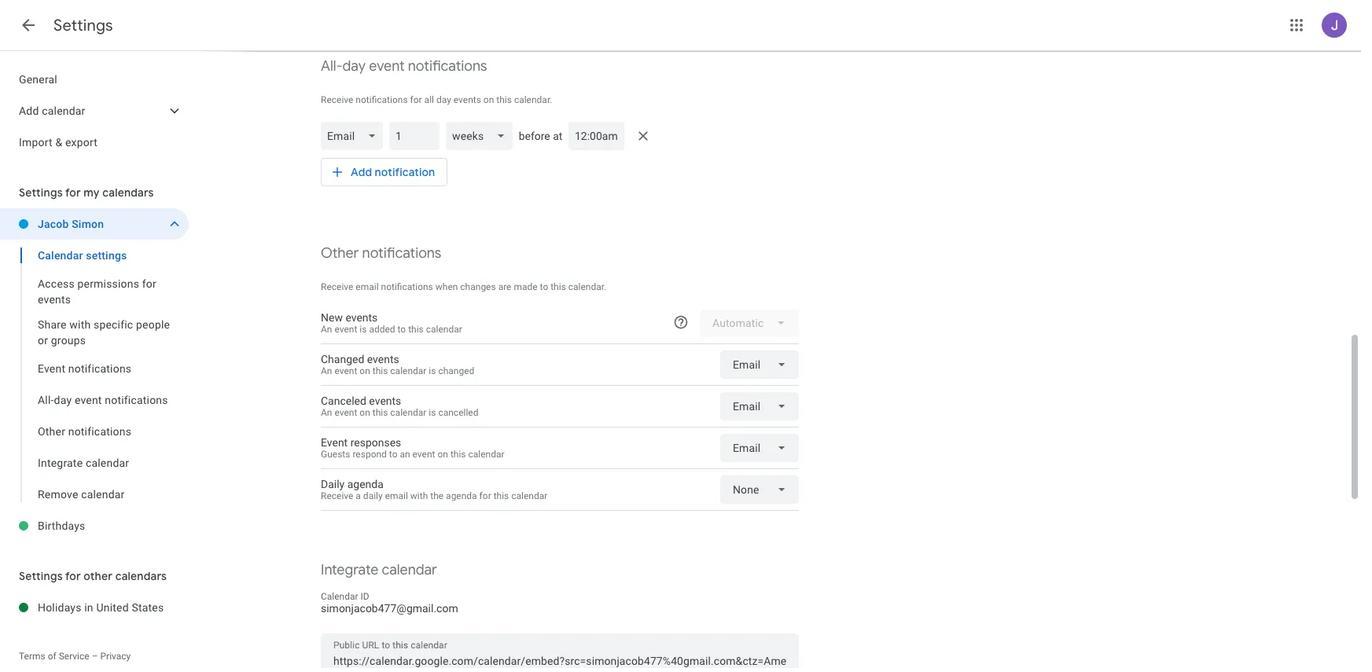 Task type: vqa. For each thing, say whether or not it's contained in the screenshot.
the bottommost the is
yes



Task type: locate. For each thing, give the bounding box(es) containing it.
event up "canceled"
[[334, 366, 357, 377]]

an up guests
[[321, 407, 332, 418]]

1 vertical spatial all-day event notifications
[[38, 394, 168, 407]]

for inside access permissions for events
[[142, 278, 156, 290]]

1 vertical spatial calendar
[[321, 591, 358, 602]]

agenda right the
[[446, 491, 477, 502]]

calendar inside calendar id simonjacob477@gmail.com
[[321, 591, 358, 602]]

calendar
[[42, 105, 85, 117], [426, 324, 462, 335], [390, 366, 426, 377], [390, 407, 426, 418], [468, 449, 504, 460], [86, 457, 129, 469], [81, 488, 125, 501], [511, 491, 548, 502], [382, 561, 437, 580]]

receive
[[321, 94, 353, 105], [321, 281, 353, 293], [321, 491, 353, 502]]

0 vertical spatial with
[[69, 318, 91, 331]]

terms
[[19, 651, 45, 662]]

to right added
[[398, 324, 406, 335]]

changed
[[438, 366, 474, 377]]

holidays
[[38, 602, 81, 614]]

all-
[[321, 57, 343, 75], [38, 394, 54, 407]]

other up remove
[[38, 425, 65, 438]]

privacy
[[100, 651, 131, 662]]

event inside 'settings for my calendars' tree
[[75, 394, 102, 407]]

0 vertical spatial settings
[[53, 16, 113, 35]]

calendar inside "tree"
[[42, 105, 85, 117]]

this up responses
[[372, 407, 388, 418]]

on up daily agenda receive a daily email with the agenda for this calendar
[[438, 449, 448, 460]]

receive for other
[[321, 281, 353, 293]]

0 horizontal spatial integrate calendar
[[38, 457, 129, 469]]

other notifications up new events an event is added to this calendar
[[321, 245, 441, 263]]

events for canceled events
[[369, 395, 401, 407]]

an
[[321, 324, 332, 335], [321, 366, 332, 377], [321, 407, 332, 418]]

tree containing general
[[0, 64, 189, 158]]

calendars
[[102, 186, 154, 200], [115, 569, 167, 583]]

day inside group
[[54, 394, 72, 407]]

2 an from the top
[[321, 366, 332, 377]]

1 horizontal spatial day
[[343, 57, 366, 75]]

with up groups at left
[[69, 318, 91, 331]]

events down added
[[367, 353, 399, 366]]

an inside changed events an event on this calendar is changed
[[321, 366, 332, 377]]

notifications
[[408, 57, 487, 75], [356, 94, 408, 105], [362, 245, 441, 263], [381, 281, 433, 293], [68, 362, 131, 375], [105, 394, 168, 407], [68, 425, 131, 438]]

import
[[19, 136, 53, 149]]

add calendar
[[19, 105, 85, 117]]

all-day event notifications down 'event notifications'
[[38, 394, 168, 407]]

2 vertical spatial receive
[[321, 491, 353, 502]]

calendar up access
[[38, 249, 83, 262]]

on right the all
[[483, 94, 494, 105]]

calendar inside event responses guests respond to an event on this calendar
[[468, 449, 504, 460]]

other
[[321, 245, 359, 263], [38, 425, 65, 438]]

0 horizontal spatial with
[[69, 318, 91, 331]]

3 receive from the top
[[321, 491, 353, 502]]

0 horizontal spatial calendar
[[38, 249, 83, 262]]

this right the
[[494, 491, 509, 502]]

is left the changed at bottom
[[429, 366, 436, 377]]

0 vertical spatial integrate
[[38, 457, 83, 469]]

calendar. up before
[[514, 94, 552, 105]]

0 horizontal spatial calendar.
[[514, 94, 552, 105]]

1 vertical spatial calendar.
[[568, 281, 606, 293]]

calendar left id
[[321, 591, 358, 602]]

group
[[0, 240, 189, 510]]

import & export
[[19, 136, 98, 149]]

email up new events an event is added to this calendar
[[356, 281, 379, 293]]

event for event responses guests respond to an event on this calendar
[[321, 436, 348, 449]]

1 an from the top
[[321, 324, 332, 335]]

add up 'import'
[[19, 105, 39, 117]]

other notifications
[[321, 245, 441, 263], [38, 425, 131, 438]]

event up receive notifications for all day events on this calendar.
[[369, 57, 405, 75]]

events inside access permissions for events
[[38, 293, 71, 306]]

of
[[48, 651, 56, 662]]

0 vertical spatial an
[[321, 324, 332, 335]]

1 vertical spatial add
[[351, 165, 372, 179]]

canceled
[[321, 395, 366, 407]]

1 vertical spatial event
[[321, 436, 348, 449]]

event inside changed events an event on this calendar is changed
[[334, 366, 357, 377]]

an
[[400, 449, 410, 460]]

events
[[454, 94, 481, 105], [38, 293, 71, 306], [345, 311, 378, 324], [367, 353, 399, 366], [369, 395, 401, 407]]

this up 1 week before at 12am, as email element
[[496, 94, 512, 105]]

0 vertical spatial to
[[540, 281, 548, 293]]

integrate inside group
[[38, 457, 83, 469]]

add left 'notification'
[[351, 165, 372, 179]]

event
[[369, 57, 405, 75], [334, 324, 357, 335], [334, 366, 357, 377], [75, 394, 102, 407], [334, 407, 357, 418], [412, 449, 435, 460]]

1 horizontal spatial event
[[321, 436, 348, 449]]

calendar inside 'canceled events an event on this calendar is cancelled'
[[390, 407, 426, 418]]

all-day event notifications
[[321, 57, 487, 75], [38, 394, 168, 407]]

0 vertical spatial all-
[[321, 57, 343, 75]]

people
[[136, 318, 170, 331]]

agenda down respond
[[347, 478, 384, 491]]

1 horizontal spatial integrate
[[321, 561, 378, 580]]

add inside "tree"
[[19, 105, 39, 117]]

settings up jacob
[[19, 186, 63, 200]]

this inside new events an event is added to this calendar
[[408, 324, 424, 335]]

settings for settings for other calendars
[[19, 569, 63, 583]]

1 vertical spatial to
[[398, 324, 406, 335]]

with
[[69, 318, 91, 331], [410, 491, 428, 502]]

daily
[[363, 491, 383, 502]]

is
[[360, 324, 367, 335], [429, 366, 436, 377], [429, 407, 436, 418]]

simonjacob477@gmail.com
[[321, 602, 458, 615]]

an for changed events
[[321, 366, 332, 377]]

privacy link
[[100, 651, 131, 662]]

calendar.
[[514, 94, 552, 105], [568, 281, 606, 293]]

0 vertical spatial email
[[356, 281, 379, 293]]

integrate calendar up id
[[321, 561, 437, 580]]

2 vertical spatial to
[[389, 449, 397, 460]]

event right "an"
[[412, 449, 435, 460]]

integrate calendar up remove calendar
[[38, 457, 129, 469]]

tree
[[0, 64, 189, 158]]

before
[[519, 130, 550, 142]]

0 vertical spatial calendars
[[102, 186, 154, 200]]

integrate up remove
[[38, 457, 83, 469]]

settings
[[53, 16, 113, 35], [19, 186, 63, 200], [19, 569, 63, 583]]

0 horizontal spatial day
[[54, 394, 72, 407]]

None text field
[[333, 650, 786, 668]]

settings right go back image
[[53, 16, 113, 35]]

1 horizontal spatial calendar
[[321, 591, 358, 602]]

other notifications down 'event notifications'
[[38, 425, 131, 438]]

None field
[[321, 122, 389, 150], [446, 122, 519, 150], [720, 351, 799, 379], [720, 392, 799, 421], [720, 434, 799, 462], [720, 476, 799, 504], [321, 122, 389, 150], [446, 122, 519, 150], [720, 351, 799, 379], [720, 392, 799, 421], [720, 434, 799, 462], [720, 476, 799, 504]]

1 vertical spatial with
[[410, 491, 428, 502]]

remove
[[38, 488, 78, 501]]

2 vertical spatial settings
[[19, 569, 63, 583]]

1 vertical spatial an
[[321, 366, 332, 377]]

events down changed events an event on this calendar is changed
[[369, 395, 401, 407]]

guests
[[321, 449, 350, 460]]

1 vertical spatial calendars
[[115, 569, 167, 583]]

this right added
[[408, 324, 424, 335]]

0 horizontal spatial all-day event notifications
[[38, 394, 168, 407]]

a
[[356, 491, 361, 502]]

calendars right my at the top of page
[[102, 186, 154, 200]]

jacob
[[38, 218, 69, 230]]

on
[[483, 94, 494, 105], [360, 366, 370, 377], [360, 407, 370, 418], [438, 449, 448, 460]]

0 vertical spatial calendar
[[38, 249, 83, 262]]

calendar inside new events an event is added to this calendar
[[426, 324, 462, 335]]

2 vertical spatial is
[[429, 407, 436, 418]]

0 horizontal spatial email
[[356, 281, 379, 293]]

1 receive from the top
[[321, 94, 353, 105]]

0 horizontal spatial integrate
[[38, 457, 83, 469]]

1 vertical spatial email
[[385, 491, 408, 502]]

0 vertical spatial other
[[321, 245, 359, 263]]

changes
[[460, 281, 496, 293]]

events right new
[[345, 311, 378, 324]]

1 horizontal spatial all-
[[321, 57, 343, 75]]

0 horizontal spatial event
[[38, 362, 65, 375]]

on up "canceled"
[[360, 366, 370, 377]]

2 receive from the top
[[321, 281, 353, 293]]

event inside new events an event is added to this calendar
[[334, 324, 357, 335]]

1 horizontal spatial email
[[385, 491, 408, 502]]

email right daily
[[385, 491, 408, 502]]

calendar. right made
[[568, 281, 606, 293]]

events down access
[[38, 293, 71, 306]]

for right the
[[479, 491, 491, 502]]

0 horizontal spatial other notifications
[[38, 425, 131, 438]]

all-day event notifications inside 'settings for my calendars' tree
[[38, 394, 168, 407]]

add
[[19, 105, 39, 117], [351, 165, 372, 179]]

other up new
[[321, 245, 359, 263]]

settings for my calendars tree
[[0, 208, 189, 542]]

events inside new events an event is added to this calendar
[[345, 311, 378, 324]]

1 horizontal spatial with
[[410, 491, 428, 502]]

this down "cancelled"
[[450, 449, 466, 460]]

with inside share with specific people or groups
[[69, 318, 91, 331]]

calendars up states
[[115, 569, 167, 583]]

calendar for calendar id simonjacob477@gmail.com
[[321, 591, 358, 602]]

event inside event responses guests respond to an event on this calendar
[[412, 449, 435, 460]]

event down 'event notifications'
[[75, 394, 102, 407]]

for right permissions
[[142, 278, 156, 290]]

for left the all
[[410, 94, 422, 105]]

1 vertical spatial other
[[38, 425, 65, 438]]

0 vertical spatial is
[[360, 324, 367, 335]]

integrate calendar
[[38, 457, 129, 469], [321, 561, 437, 580]]

to inside new events an event is added to this calendar
[[398, 324, 406, 335]]

1 vertical spatial day
[[436, 94, 451, 105]]

2 vertical spatial day
[[54, 394, 72, 407]]

1 vertical spatial all-
[[38, 394, 54, 407]]

united
[[96, 602, 129, 614]]

0 vertical spatial receive
[[321, 94, 353, 105]]

0 vertical spatial all-day event notifications
[[321, 57, 487, 75]]

before at
[[519, 130, 563, 142]]

event up changed
[[334, 324, 357, 335]]

is for changed events
[[429, 366, 436, 377]]

event left respond
[[321, 436, 348, 449]]

this inside daily agenda receive a daily email with the agenda for this calendar
[[494, 491, 509, 502]]

1 horizontal spatial add
[[351, 165, 372, 179]]

receive for all-
[[321, 94, 353, 105]]

new
[[321, 311, 343, 324]]

settings up holidays
[[19, 569, 63, 583]]

agenda
[[347, 478, 384, 491], [446, 491, 477, 502]]

1 vertical spatial is
[[429, 366, 436, 377]]

0 vertical spatial add
[[19, 105, 39, 117]]

all- inside 'settings for my calendars' tree
[[38, 394, 54, 407]]

this inside 'canceled events an event on this calendar is cancelled'
[[372, 407, 388, 418]]

for
[[410, 94, 422, 105], [65, 186, 81, 200], [142, 278, 156, 290], [479, 491, 491, 502], [65, 569, 81, 583]]

2 vertical spatial an
[[321, 407, 332, 418]]

day
[[343, 57, 366, 75], [436, 94, 451, 105], [54, 394, 72, 407]]

0 vertical spatial event
[[38, 362, 65, 375]]

calendar inside changed events an event on this calendar is changed
[[390, 366, 426, 377]]

0 vertical spatial integrate calendar
[[38, 457, 129, 469]]

groups
[[51, 334, 86, 347]]

settings heading
[[53, 16, 113, 35]]

3 an from the top
[[321, 407, 332, 418]]

to
[[540, 281, 548, 293], [398, 324, 406, 335], [389, 449, 397, 460]]

calendar inside group
[[38, 249, 83, 262]]

receive email notifications when changes are made to this calendar.
[[321, 281, 606, 293]]

integrate up id
[[321, 561, 378, 580]]

is inside changed events an event on this calendar is changed
[[429, 366, 436, 377]]

event down or
[[38, 362, 65, 375]]

0 horizontal spatial all-
[[38, 394, 54, 407]]

is left "cancelled"
[[429, 407, 436, 418]]

on up responses
[[360, 407, 370, 418]]

an up changed
[[321, 324, 332, 335]]

1 vertical spatial integrate calendar
[[321, 561, 437, 580]]

add notification button
[[321, 153, 448, 191]]

1 vertical spatial receive
[[321, 281, 353, 293]]

an for canceled events
[[321, 407, 332, 418]]

1 vertical spatial settings
[[19, 186, 63, 200]]

0 horizontal spatial add
[[19, 105, 39, 117]]

receive inside daily agenda receive a daily email with the agenda for this calendar
[[321, 491, 353, 502]]

events inside 'canceled events an event on this calendar is cancelled'
[[369, 395, 401, 407]]

with left the
[[410, 491, 428, 502]]

this right changed
[[372, 366, 388, 377]]

all-day event notifications up the all
[[321, 57, 487, 75]]

this
[[496, 94, 512, 105], [551, 281, 566, 293], [408, 324, 424, 335], [372, 366, 388, 377], [372, 407, 388, 418], [450, 449, 466, 460], [494, 491, 509, 502]]

an inside new events an event is added to this calendar
[[321, 324, 332, 335]]

1 vertical spatial other notifications
[[38, 425, 131, 438]]

settings for settings for my calendars
[[19, 186, 63, 200]]

calendar
[[38, 249, 83, 262], [321, 591, 358, 602]]

is inside 'canceled events an event on this calendar is cancelled'
[[429, 407, 436, 418]]

1 vertical spatial integrate
[[321, 561, 378, 580]]

event inside event responses guests respond to an event on this calendar
[[321, 436, 348, 449]]

other
[[84, 569, 113, 583]]

event up responses
[[334, 407, 357, 418]]

is left added
[[360, 324, 367, 335]]

1 horizontal spatial other notifications
[[321, 245, 441, 263]]

–
[[92, 651, 98, 662]]

an inside 'canceled events an event on this calendar is cancelled'
[[321, 407, 332, 418]]

an up "canceled"
[[321, 366, 332, 377]]

in
[[84, 602, 93, 614]]

calendar for calendar settings
[[38, 249, 83, 262]]

new events an event is added to this calendar
[[321, 311, 462, 335]]

0 horizontal spatial other
[[38, 425, 65, 438]]

event inside 'settings for my calendars' tree
[[38, 362, 65, 375]]

group containing calendar settings
[[0, 240, 189, 510]]

Weeks in advance for notification number field
[[396, 122, 433, 150]]

added
[[369, 324, 395, 335]]

this right made
[[551, 281, 566, 293]]

service
[[59, 651, 89, 662]]

terms of service link
[[19, 651, 89, 662]]

events inside changed events an event on this calendar is changed
[[367, 353, 399, 366]]

to left "an"
[[389, 449, 397, 460]]

add inside button
[[351, 165, 372, 179]]

event
[[38, 362, 65, 375], [321, 436, 348, 449]]

to right made
[[540, 281, 548, 293]]

integrate
[[38, 457, 83, 469], [321, 561, 378, 580]]



Task type: describe. For each thing, give the bounding box(es) containing it.
access permissions for events
[[38, 278, 156, 306]]

&
[[55, 136, 62, 149]]

the
[[430, 491, 444, 502]]

holidays in united states link
[[38, 592, 189, 624]]

1 week before at 12am, as email element
[[321, 119, 799, 153]]

1 horizontal spatial all-day event notifications
[[321, 57, 487, 75]]

jacob simon tree item
[[0, 208, 189, 240]]

respond
[[353, 449, 387, 460]]

holidays in united states tree item
[[0, 592, 189, 624]]

terms of service – privacy
[[19, 651, 131, 662]]

all
[[424, 94, 434, 105]]

calendars for settings for my calendars
[[102, 186, 154, 200]]

email inside daily agenda receive a daily email with the agenda for this calendar
[[385, 491, 408, 502]]

specific
[[94, 318, 133, 331]]

other notifications inside group
[[38, 425, 131, 438]]

events for new events
[[345, 311, 378, 324]]

0 vertical spatial calendar.
[[514, 94, 552, 105]]

settings for settings
[[53, 16, 113, 35]]

permissions
[[77, 278, 139, 290]]

other inside 'settings for my calendars' tree
[[38, 425, 65, 438]]

integrate calendar inside 'settings for my calendars' tree
[[38, 457, 129, 469]]

id
[[361, 591, 369, 602]]

changed
[[321, 353, 364, 366]]

events right the all
[[454, 94, 481, 105]]

cancelled
[[438, 407, 478, 418]]

on inside event responses guests respond to an event on this calendar
[[438, 449, 448, 460]]

export
[[65, 136, 98, 149]]

add for add calendar
[[19, 105, 39, 117]]

for left other
[[65, 569, 81, 583]]

event notifications
[[38, 362, 131, 375]]

when
[[435, 281, 458, 293]]

are
[[498, 281, 511, 293]]

on inside changed events an event on this calendar is changed
[[360, 366, 370, 377]]

event for event notifications
[[38, 362, 65, 375]]

an for new events
[[321, 324, 332, 335]]

0 vertical spatial other notifications
[[321, 245, 441, 263]]

responses
[[350, 436, 401, 449]]

settings
[[86, 249, 127, 262]]

made
[[514, 281, 538, 293]]

jacob simon
[[38, 218, 104, 230]]

receive notifications for all day events on this calendar.
[[321, 94, 552, 105]]

event responses guests respond to an event on this calendar
[[321, 436, 504, 460]]

simon
[[72, 218, 104, 230]]

settings for other calendars
[[19, 569, 167, 583]]

calendar id simonjacob477@gmail.com
[[321, 591, 458, 615]]

calendar inside daily agenda receive a daily email with the agenda for this calendar
[[511, 491, 548, 502]]

with inside daily agenda receive a daily email with the agenda for this calendar
[[410, 491, 428, 502]]

event inside 'canceled events an event on this calendar is cancelled'
[[334, 407, 357, 418]]

go back image
[[19, 16, 38, 35]]

add for add notification
[[351, 165, 372, 179]]

1 horizontal spatial calendar.
[[568, 281, 606, 293]]

Time of day text field
[[575, 128, 618, 144]]

canceled events an event on this calendar is cancelled
[[321, 395, 478, 418]]

on inside 'canceled events an event on this calendar is cancelled'
[[360, 407, 370, 418]]

changed events an event on this calendar is changed
[[321, 353, 474, 377]]

notification
[[375, 165, 435, 179]]

access
[[38, 278, 75, 290]]

my
[[84, 186, 100, 200]]

daily agenda receive a daily email with the agenda for this calendar
[[321, 478, 548, 502]]

at
[[553, 130, 563, 142]]

0 horizontal spatial agenda
[[347, 478, 384, 491]]

birthdays tree item
[[0, 510, 189, 542]]

remove calendar
[[38, 488, 125, 501]]

1 horizontal spatial integrate calendar
[[321, 561, 437, 580]]

calendar settings
[[38, 249, 127, 262]]

holidays in united states
[[38, 602, 164, 614]]

daily
[[321, 478, 345, 491]]

share with specific people or groups
[[38, 318, 170, 347]]

is inside new events an event is added to this calendar
[[360, 324, 367, 335]]

birthdays
[[38, 520, 85, 532]]

general
[[19, 73, 57, 86]]

add notification
[[351, 165, 435, 179]]

0 vertical spatial day
[[343, 57, 366, 75]]

share
[[38, 318, 67, 331]]

1 horizontal spatial agenda
[[446, 491, 477, 502]]

2 horizontal spatial day
[[436, 94, 451, 105]]

this inside changed events an event on this calendar is changed
[[372, 366, 388, 377]]

is for canceled events
[[429, 407, 436, 418]]

states
[[132, 602, 164, 614]]

for left my at the top of page
[[65, 186, 81, 200]]

for inside daily agenda receive a daily email with the agenda for this calendar
[[479, 491, 491, 502]]

calendars for settings for other calendars
[[115, 569, 167, 583]]

this inside event responses guests respond to an event on this calendar
[[450, 449, 466, 460]]

to inside event responses guests respond to an event on this calendar
[[389, 449, 397, 460]]

settings for my calendars
[[19, 186, 154, 200]]

birthdays link
[[38, 510, 189, 542]]

1 horizontal spatial other
[[321, 245, 359, 263]]

or
[[38, 334, 48, 347]]

events for changed events
[[367, 353, 399, 366]]



